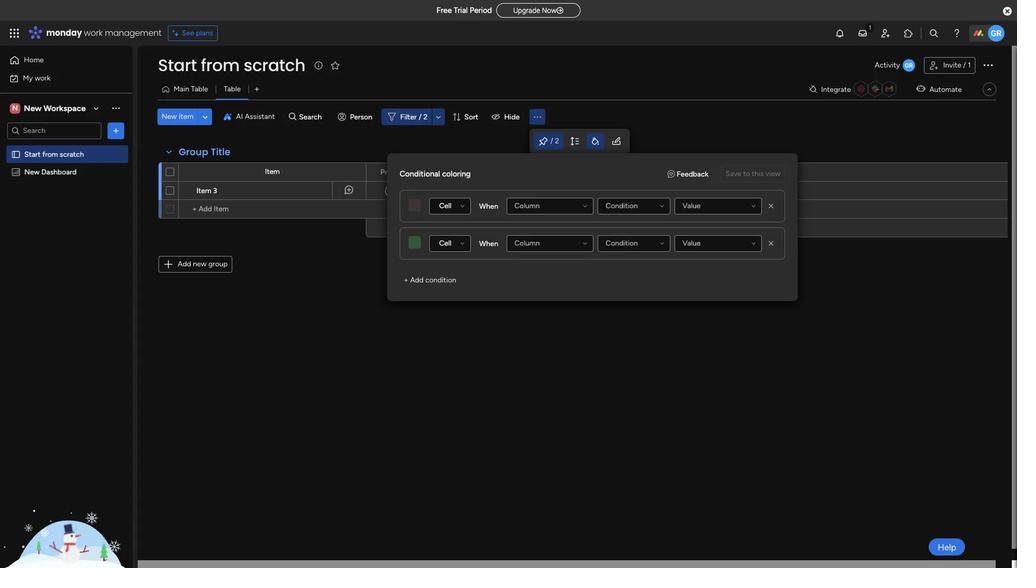 Task type: vqa. For each thing, say whether or not it's contained in the screenshot.
remove sort icon's Column
yes



Task type: locate. For each thing, give the bounding box(es) containing it.
work for my
[[35, 74, 50, 82]]

add new group button
[[159, 256, 232, 273]]

1 vertical spatial cell
[[439, 239, 452, 248]]

0 vertical spatial value
[[683, 202, 701, 211]]

item left "3"
[[197, 187, 211, 196]]

ai assistant button
[[220, 109, 279, 125]]

/
[[964, 61, 967, 70], [419, 113, 422, 121], [551, 137, 554, 146]]

0 horizontal spatial item
[[179, 112, 194, 121]]

hide button
[[488, 109, 526, 125]]

0 vertical spatial from
[[201, 54, 240, 77]]

column
[[515, 202, 540, 211], [515, 239, 540, 248]]

1 horizontal spatial 2
[[555, 137, 559, 146]]

add right +
[[410, 276, 424, 285]]

v2 search image
[[289, 111, 297, 123]]

1 value from the top
[[683, 202, 701, 211]]

condition
[[606, 202, 638, 211], [606, 239, 638, 248]]

invite / 1 button
[[925, 57, 976, 74]]

see plans
[[182, 29, 213, 37]]

condition for remove sort image
[[606, 239, 638, 248]]

0 horizontal spatial work
[[35, 74, 50, 82]]

plans
[[196, 29, 213, 37]]

work for monday
[[84, 27, 103, 39]]

2 vertical spatial /
[[551, 137, 554, 146]]

view
[[766, 170, 781, 178]]

3
[[213, 187, 217, 196]]

new inside button
[[162, 112, 177, 121]]

help image
[[952, 28, 963, 38]]

autopilot image
[[917, 82, 926, 96]]

item up + add item text field
[[265, 167, 280, 176]]

ai
[[236, 112, 243, 121]]

1 vertical spatial from
[[42, 150, 58, 159]]

monday
[[46, 27, 82, 39]]

item
[[179, 112, 194, 121], [265, 167, 280, 176], [197, 187, 211, 196]]

1 horizontal spatial work
[[84, 27, 103, 39]]

2 table from the left
[[224, 85, 241, 94]]

1 horizontal spatial start
[[158, 54, 197, 77]]

/ 2
[[551, 137, 559, 146]]

cell for remove sort image
[[439, 239, 452, 248]]

1 vertical spatial start
[[24, 150, 41, 159]]

new inside the workspace selection element
[[24, 103, 42, 113]]

0 horizontal spatial start from scratch
[[24, 150, 84, 159]]

0 vertical spatial add
[[178, 260, 191, 269]]

0 horizontal spatial /
[[419, 113, 422, 121]]

add
[[178, 260, 191, 269], [410, 276, 424, 285]]

new inside list box
[[24, 168, 40, 177]]

work right my
[[35, 74, 50, 82]]

cell
[[439, 202, 452, 211], [439, 239, 452, 248]]

start
[[158, 54, 197, 77], [24, 150, 41, 159]]

2 cell from the top
[[439, 239, 452, 248]]

dapulse close image
[[1004, 6, 1012, 17]]

1 horizontal spatial person
[[381, 168, 403, 177]]

activity
[[875, 61, 901, 70]]

trial
[[454, 6, 468, 15]]

inbox image
[[858, 28, 868, 38]]

1 column from the top
[[515, 202, 540, 211]]

0 vertical spatial /
[[964, 61, 967, 70]]

+ Add Item text field
[[184, 203, 361, 216]]

from up the "table" button
[[201, 54, 240, 77]]

0 horizontal spatial person
[[350, 113, 372, 121]]

new down main
[[162, 112, 177, 121]]

2 when from the top
[[479, 239, 499, 248]]

2 horizontal spatial /
[[964, 61, 967, 70]]

1
[[968, 61, 971, 70]]

workspace image
[[10, 103, 20, 114]]

1 vertical spatial scratch
[[60, 150, 84, 159]]

0 vertical spatial work
[[84, 27, 103, 39]]

sort button
[[448, 109, 485, 125]]

0 vertical spatial condition
[[606, 202, 638, 211]]

1 horizontal spatial item
[[197, 187, 211, 196]]

scratch up add view icon
[[244, 54, 306, 77]]

workspace options image
[[111, 103, 121, 113]]

new right public dashboard image
[[24, 168, 40, 177]]

0 horizontal spatial 2
[[424, 113, 428, 121]]

work
[[84, 27, 103, 39], [35, 74, 50, 82]]

when
[[479, 202, 499, 211], [479, 239, 499, 248]]

start from scratch up the "table" button
[[158, 54, 306, 77]]

1 vertical spatial column
[[515, 239, 540, 248]]

new item button
[[158, 109, 198, 125]]

greg robinson image
[[989, 25, 1005, 42]]

sort
[[465, 113, 479, 121]]

person
[[350, 113, 372, 121], [381, 168, 403, 177]]

+ add condition button
[[400, 272, 461, 289]]

select product image
[[9, 28, 20, 38]]

0 vertical spatial 2
[[424, 113, 428, 121]]

2 vertical spatial item
[[197, 187, 211, 196]]

scratch up 'dashboard'
[[60, 150, 84, 159]]

lottie animation image
[[0, 464, 133, 569]]

28
[[530, 187, 538, 195]]

main table
[[174, 85, 208, 94]]

Search field
[[297, 110, 328, 124]]

save to this view button
[[721, 166, 786, 183]]

list box containing start from scratch
[[0, 144, 133, 321]]

new
[[24, 103, 42, 113], [162, 112, 177, 121], [24, 168, 40, 177]]

0 horizontal spatial add
[[178, 260, 191, 269]]

invite / 1
[[944, 61, 971, 70]]

invite members image
[[881, 28, 891, 38]]

menu image
[[533, 112, 543, 122]]

start from scratch up new dashboard
[[24, 150, 84, 159]]

1 vertical spatial condition
[[606, 239, 638, 248]]

from up new dashboard
[[42, 150, 58, 159]]

table right main
[[191, 85, 208, 94]]

new item
[[162, 112, 194, 121]]

0 vertical spatial start from scratch
[[158, 54, 306, 77]]

1 vertical spatial work
[[35, 74, 50, 82]]

free
[[437, 6, 452, 15]]

0 horizontal spatial start
[[24, 150, 41, 159]]

0 vertical spatial person
[[350, 113, 372, 121]]

/ for 1
[[964, 61, 967, 70]]

table
[[191, 85, 208, 94], [224, 85, 241, 94]]

1 cell from the top
[[439, 202, 452, 211]]

person inside popup button
[[350, 113, 372, 121]]

save to this view
[[726, 170, 781, 178]]

1 vertical spatial when
[[479, 239, 499, 248]]

1 vertical spatial /
[[419, 113, 422, 121]]

2 column from the top
[[515, 239, 540, 248]]

1 horizontal spatial scratch
[[244, 54, 306, 77]]

scratch
[[244, 54, 306, 77], [60, 150, 84, 159]]

1 table from the left
[[191, 85, 208, 94]]

/ inside button
[[964, 61, 967, 70]]

search everything image
[[929, 28, 940, 38]]

1 vertical spatial add
[[410, 276, 424, 285]]

0 horizontal spatial scratch
[[60, 150, 84, 159]]

from
[[201, 54, 240, 77], [42, 150, 58, 159]]

automate
[[930, 85, 963, 94]]

public dashboard image
[[11, 167, 21, 177]]

1 when from the top
[[479, 202, 499, 211]]

item for item
[[265, 167, 280, 176]]

my work button
[[6, 70, 112, 87]]

0 horizontal spatial table
[[191, 85, 208, 94]]

1 vertical spatial value
[[683, 239, 701, 248]]

dashboard
[[41, 168, 77, 177]]

cell down the stuck
[[439, 202, 452, 211]]

invite
[[944, 61, 962, 70]]

start right 'public board' image
[[24, 150, 41, 159]]

person button
[[334, 109, 379, 125]]

table down start from scratch field
[[224, 85, 241, 94]]

1 horizontal spatial table
[[224, 85, 241, 94]]

list box
[[0, 144, 133, 321]]

0 vertical spatial item
[[179, 112, 194, 121]]

group title
[[179, 146, 231, 159]]

add left new at the top of the page
[[178, 260, 191, 269]]

when for remove sort image
[[479, 239, 499, 248]]

work inside button
[[35, 74, 50, 82]]

ai assistant
[[236, 112, 275, 121]]

0 vertical spatial column
[[515, 202, 540, 211]]

new for new item
[[162, 112, 177, 121]]

work right monday
[[84, 27, 103, 39]]

start from scratch
[[158, 54, 306, 77], [24, 150, 84, 159]]

option
[[0, 145, 133, 147]]

1 vertical spatial 2
[[555, 137, 559, 146]]

1 vertical spatial person
[[381, 168, 403, 177]]

1 vertical spatial item
[[265, 167, 280, 176]]

value
[[683, 202, 701, 211], [683, 239, 701, 248]]

1 image
[[866, 21, 875, 33]]

n
[[12, 104, 18, 113]]

filter
[[401, 113, 417, 121]]

start up main
[[158, 54, 197, 77]]

0 horizontal spatial from
[[42, 150, 58, 159]]

Search in workspace field
[[22, 125, 87, 137]]

feedback
[[677, 170, 709, 179]]

arrow down image
[[432, 111, 445, 123]]

2 horizontal spatial item
[[265, 167, 280, 176]]

dapulse rightstroke image
[[557, 7, 564, 15]]

assistant
[[245, 112, 275, 121]]

2
[[424, 113, 428, 121], [555, 137, 559, 146]]

add to favorites image
[[330, 60, 341, 70]]

new right n
[[24, 103, 42, 113]]

1 condition from the top
[[606, 202, 638, 211]]

new for new dashboard
[[24, 168, 40, 177]]

/ for 2
[[419, 113, 422, 121]]

item left 'angle down' image
[[179, 112, 194, 121]]

scratch inside list box
[[60, 150, 84, 159]]

cell up condition
[[439, 239, 452, 248]]

new
[[193, 260, 207, 269]]

see
[[182, 29, 194, 37]]

workspace
[[44, 103, 86, 113]]

0 vertical spatial when
[[479, 202, 499, 211]]

2 value from the top
[[683, 239, 701, 248]]

2 condition from the top
[[606, 239, 638, 248]]

home button
[[6, 52, 112, 69]]

0 vertical spatial scratch
[[244, 54, 306, 77]]

help button
[[929, 539, 966, 556]]

add new group
[[178, 260, 228, 269]]

1 horizontal spatial from
[[201, 54, 240, 77]]

1 horizontal spatial /
[[551, 137, 554, 146]]

1 vertical spatial start from scratch
[[24, 150, 84, 159]]

main
[[174, 85, 189, 94]]

free trial period
[[437, 6, 492, 15]]

0 vertical spatial cell
[[439, 202, 452, 211]]



Task type: describe. For each thing, give the bounding box(es) containing it.
hide
[[505, 113, 520, 121]]

status
[[443, 168, 464, 177]]

activity button
[[871, 57, 920, 74]]

remove sort image
[[767, 239, 777, 249]]

Start from scratch field
[[155, 54, 308, 77]]

new workspace
[[24, 103, 86, 113]]

help
[[938, 543, 957, 553]]

options image
[[111, 126, 121, 136]]

new for new workspace
[[24, 103, 42, 113]]

1 horizontal spatial start from scratch
[[158, 54, 306, 77]]

dapulse integrations image
[[810, 86, 817, 93]]

nov
[[515, 187, 528, 195]]

to
[[744, 170, 751, 178]]

2 inside dropdown button
[[555, 137, 559, 146]]

new dashboard
[[24, 168, 77, 177]]

my work
[[23, 74, 50, 82]]

value for remove sort icon
[[683, 202, 701, 211]]

start inside list box
[[24, 150, 41, 159]]

table button
[[216, 81, 249, 98]]

period
[[470, 6, 492, 15]]

+ add condition
[[404, 276, 456, 285]]

0 vertical spatial start
[[158, 54, 197, 77]]

item for item 3
[[197, 187, 211, 196]]

notifications image
[[835, 28, 846, 38]]

upgrade now
[[514, 6, 557, 15]]

/ 2 button
[[534, 133, 564, 150]]

group
[[208, 260, 228, 269]]

Person field
[[378, 167, 406, 178]]

remove sort image
[[767, 201, 777, 212]]

cell for remove sort icon
[[439, 202, 452, 211]]

value for remove sort image
[[683, 239, 701, 248]]

my
[[23, 74, 33, 82]]

now
[[542, 6, 557, 15]]

/ inside dropdown button
[[551, 137, 554, 146]]

show board description image
[[313, 60, 325, 71]]

conditional coloring
[[400, 169, 471, 179]]

workspace selection element
[[10, 102, 87, 115]]

apps image
[[904, 28, 914, 38]]

column for remove sort icon
[[515, 202, 540, 211]]

from inside list box
[[42, 150, 58, 159]]

collapse board header image
[[986, 85, 994, 94]]

item inside button
[[179, 112, 194, 121]]

filter / 2
[[401, 113, 428, 121]]

condition
[[426, 276, 456, 285]]

lottie animation element
[[0, 464, 133, 569]]

angle down image
[[203, 113, 208, 121]]

condition for remove sort icon
[[606, 202, 638, 211]]

monday work management
[[46, 27, 162, 39]]

management
[[105, 27, 162, 39]]

home
[[24, 56, 44, 64]]

item 3
[[197, 187, 217, 196]]

Group Title field
[[176, 146, 233, 159]]

coloring
[[442, 169, 471, 179]]

ai logo image
[[224, 113, 232, 121]]

feedback link
[[668, 169, 709, 180]]

stuck
[[444, 187, 463, 196]]

integrate
[[822, 85, 851, 94]]

upgrade now link
[[496, 3, 581, 18]]

Status field
[[441, 167, 467, 178]]

upgrade
[[514, 6, 540, 15]]

start from scratch inside list box
[[24, 150, 84, 159]]

options image
[[982, 59, 995, 71]]

add view image
[[255, 86, 259, 93]]

nov 28
[[515, 187, 538, 195]]

see plans button
[[168, 25, 218, 41]]

when for remove sort icon
[[479, 202, 499, 211]]

column for remove sort image
[[515, 239, 540, 248]]

person inside field
[[381, 168, 403, 177]]

+
[[404, 276, 409, 285]]

conditional
[[400, 169, 440, 179]]

1 horizontal spatial add
[[410, 276, 424, 285]]

title
[[211, 146, 231, 159]]

group
[[179, 146, 208, 159]]

public board image
[[11, 150, 21, 159]]

v2 user feedback image
[[668, 170, 675, 179]]

main table button
[[158, 81, 216, 98]]

this
[[752, 170, 764, 178]]

save
[[726, 170, 742, 178]]



